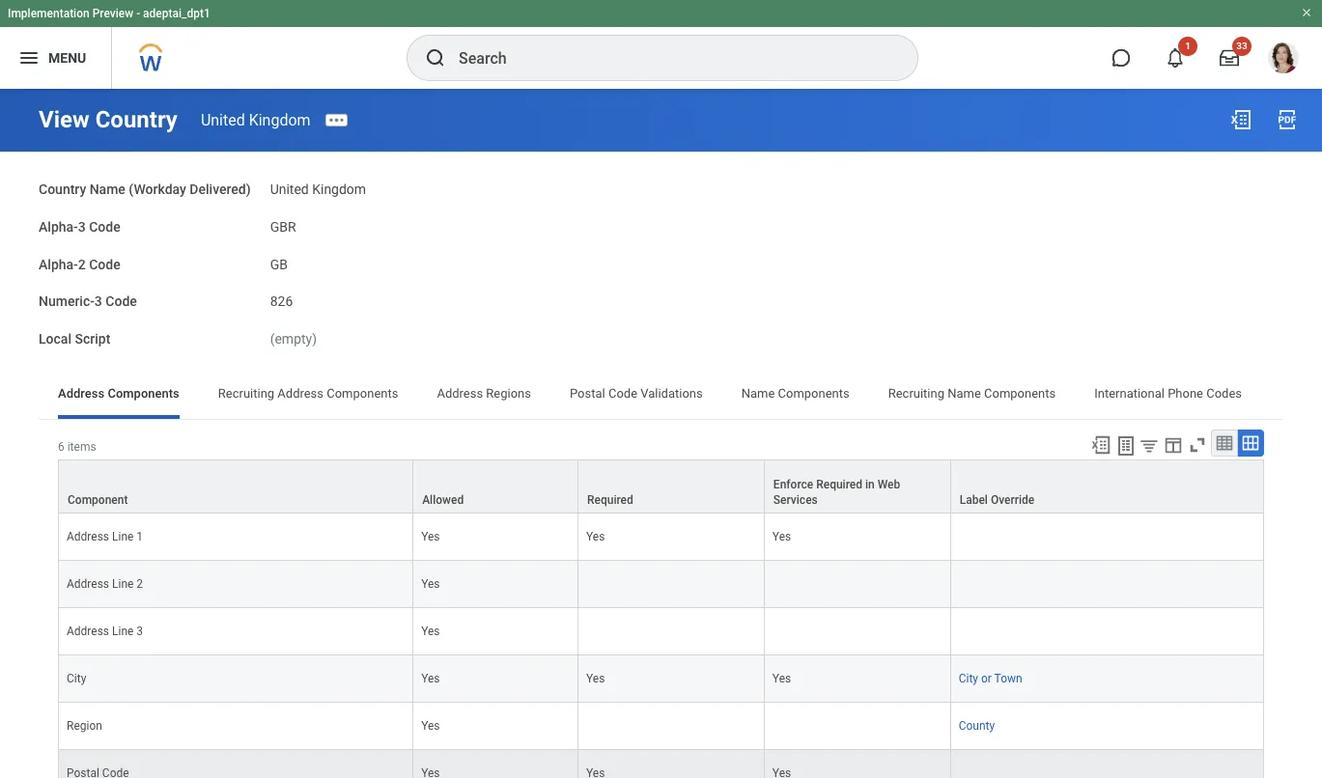 Task type: vqa. For each thing, say whether or not it's contained in the screenshot.
Country
yes



Task type: locate. For each thing, give the bounding box(es) containing it.
address for address components
[[58, 386, 104, 401]]

3 up alpha-2 code
[[78, 219, 86, 234]]

1 inside view country main content
[[136, 530, 143, 544]]

1 horizontal spatial 1
[[1185, 41, 1191, 51]]

0 horizontal spatial 2
[[78, 256, 86, 272]]

city or town
[[959, 672, 1022, 686]]

2 row from the top
[[58, 514, 1264, 561]]

0 vertical spatial 3
[[78, 219, 86, 234]]

1 right the notifications large image on the top right of page
[[1185, 41, 1191, 51]]

address line 2
[[67, 577, 143, 591]]

4 components from the left
[[984, 386, 1056, 401]]

1 vertical spatial alpha-
[[39, 256, 78, 272]]

1 city from the left
[[67, 672, 86, 686]]

3 line from the top
[[112, 625, 134, 638]]

code up script
[[106, 294, 137, 309]]

city up region element
[[67, 672, 86, 686]]

export to excel image left export to worksheets image
[[1090, 434, 1112, 456]]

city
[[67, 672, 86, 686], [959, 672, 978, 686]]

united kingdom up alpha-3 code element
[[270, 182, 366, 197]]

0 horizontal spatial recruiting
[[218, 386, 274, 401]]

export to excel image
[[1229, 108, 1253, 131], [1090, 434, 1112, 456]]

2 alpha- from the top
[[39, 256, 78, 272]]

line
[[112, 530, 134, 544], [112, 577, 134, 591], [112, 625, 134, 638]]

1 alpha- from the top
[[39, 219, 78, 234]]

codes
[[1206, 386, 1242, 401]]

address line 2 element
[[67, 574, 143, 591]]

1
[[1185, 41, 1191, 51], [136, 530, 143, 544]]

close environment banner image
[[1301, 7, 1312, 18]]

Search Workday  search field
[[459, 37, 878, 79]]

click to view/edit grid preferences image
[[1163, 434, 1184, 456]]

county
[[959, 720, 995, 733]]

delivered)
[[190, 182, 251, 197]]

required inside popup button
[[587, 493, 633, 507]]

line down address line 2 at the bottom
[[112, 625, 134, 638]]

1 horizontal spatial required
[[816, 478, 862, 491]]

(empty)
[[270, 331, 317, 347]]

label override button
[[951, 461, 1263, 513]]

toolbar
[[1082, 430, 1264, 460]]

line down component
[[112, 530, 134, 544]]

1 vertical spatial export to excel image
[[1090, 434, 1112, 456]]

1 horizontal spatial city
[[959, 672, 978, 686]]

menu
[[48, 50, 86, 65]]

1 vertical spatial country
[[39, 182, 86, 197]]

united kingdom link
[[201, 111, 311, 129]]

(workday
[[129, 182, 186, 197]]

address for address regions
[[437, 386, 483, 401]]

alpha- up numeric-
[[39, 256, 78, 272]]

tab list containing address components
[[39, 373, 1284, 419]]

1 inside button
[[1185, 41, 1191, 51]]

cell
[[951, 514, 1264, 561], [579, 561, 765, 608], [765, 561, 951, 608], [951, 561, 1264, 608], [579, 608, 765, 656], [765, 608, 951, 656], [951, 608, 1264, 656], [579, 703, 765, 750], [765, 703, 951, 750], [951, 750, 1264, 778]]

recruiting for recruiting name components
[[888, 386, 945, 401]]

0 vertical spatial alpha-
[[39, 219, 78, 234]]

0 vertical spatial required
[[816, 478, 862, 491]]

address up the city "element"
[[67, 625, 109, 638]]

0 vertical spatial united
[[201, 111, 245, 129]]

1 line from the top
[[112, 530, 134, 544]]

export to worksheets image
[[1114, 434, 1138, 458]]

0 horizontal spatial name
[[90, 182, 125, 197]]

united up "delivered)"
[[201, 111, 245, 129]]

address components
[[58, 386, 179, 401]]

1 horizontal spatial united
[[270, 182, 309, 197]]

required
[[816, 478, 862, 491], [587, 493, 633, 507]]

export to excel image left view printable version (pdf) icon
[[1229, 108, 1253, 131]]

component button
[[59, 461, 413, 513]]

code right postal
[[608, 386, 637, 401]]

postal code element
[[67, 763, 129, 778]]

united kingdom
[[201, 111, 311, 129], [270, 182, 366, 197]]

united
[[201, 111, 245, 129], [270, 182, 309, 197]]

6 row from the top
[[58, 703, 1264, 750]]

33 button
[[1208, 37, 1252, 79]]

united kingdom up "delivered)"
[[201, 111, 311, 129]]

kingdom inside country name (workday delivered) element
[[312, 182, 366, 197]]

yes
[[421, 530, 440, 544], [586, 530, 605, 544], [772, 530, 791, 544], [421, 577, 440, 591], [421, 625, 440, 638], [421, 672, 440, 686], [586, 672, 605, 686], [772, 672, 791, 686], [421, 720, 440, 733]]

code up numeric-3 code
[[89, 256, 120, 272]]

2 city from the left
[[959, 672, 978, 686]]

view country main content
[[0, 89, 1322, 778]]

0 vertical spatial export to excel image
[[1229, 108, 1253, 131]]

enforce required in web services button
[[765, 461, 950, 513]]

view
[[39, 106, 90, 133]]

1 button
[[1154, 37, 1198, 79]]

1 recruiting from the left
[[218, 386, 274, 401]]

code for alpha-2 code
[[89, 256, 120, 272]]

2 vertical spatial line
[[112, 625, 134, 638]]

1 vertical spatial line
[[112, 577, 134, 591]]

1 horizontal spatial name
[[741, 386, 775, 401]]

name components
[[741, 386, 850, 401]]

0 horizontal spatial export to excel image
[[1090, 434, 1112, 456]]

country
[[95, 106, 178, 133], [39, 182, 86, 197]]

united up alpha-3 code element
[[270, 182, 309, 197]]

2 down the alpha-3 code
[[78, 256, 86, 272]]

row containing region
[[58, 703, 1264, 750]]

gbr
[[270, 219, 296, 234]]

address up items
[[58, 386, 104, 401]]

row
[[58, 460, 1264, 514], [58, 514, 1264, 561], [58, 561, 1264, 608], [58, 608, 1264, 656], [58, 656, 1264, 703], [58, 703, 1264, 750], [58, 750, 1264, 778]]

country up country name (workday delivered)
[[95, 106, 178, 133]]

4 row from the top
[[58, 608, 1264, 656]]

phone
[[1168, 386, 1203, 401]]

2 line from the top
[[112, 577, 134, 591]]

0 vertical spatial 2
[[78, 256, 86, 272]]

address line 1
[[67, 530, 143, 544]]

alpha- for 2
[[39, 256, 78, 272]]

united inside country name (workday delivered) element
[[270, 182, 309, 197]]

alpha- up alpha-2 code
[[39, 219, 78, 234]]

services
[[773, 493, 818, 507]]

fullscreen image
[[1187, 434, 1208, 456]]

profile logan mcneil image
[[1268, 42, 1299, 77]]

0 vertical spatial kingdom
[[249, 111, 311, 129]]

1 horizontal spatial 2
[[136, 577, 143, 591]]

export to excel image for postal code validations
[[1229, 108, 1253, 131]]

2 horizontal spatial name
[[948, 386, 981, 401]]

2 vertical spatial 3
[[136, 625, 143, 638]]

recruiting
[[218, 386, 274, 401], [888, 386, 945, 401]]

0 horizontal spatial united
[[201, 111, 245, 129]]

country name (workday delivered) element
[[270, 170, 366, 199]]

address line 1 element
[[67, 526, 143, 544]]

toolbar inside view country main content
[[1082, 430, 1264, 460]]

0 horizontal spatial 3
[[78, 219, 86, 234]]

code up alpha-2 code
[[89, 219, 120, 234]]

items
[[67, 440, 96, 454]]

1 row from the top
[[58, 460, 1264, 514]]

address line 3
[[67, 625, 143, 638]]

1 vertical spatial 3
[[94, 294, 102, 309]]

kingdom for country name (workday delivered) element
[[312, 182, 366, 197]]

tab list
[[39, 373, 1284, 419]]

5 row from the top
[[58, 656, 1264, 703]]

county link
[[959, 716, 995, 733]]

in
[[865, 478, 875, 491]]

2
[[78, 256, 86, 272], [136, 577, 143, 591]]

country name (workday delivered)
[[39, 182, 251, 197]]

2 recruiting from the left
[[888, 386, 945, 401]]

1 horizontal spatial recruiting
[[888, 386, 945, 401]]

address up address line 3 element
[[67, 577, 109, 591]]

code for numeric-3 code
[[106, 294, 137, 309]]

1 horizontal spatial 3
[[94, 294, 102, 309]]

1 horizontal spatial export to excel image
[[1229, 108, 1253, 131]]

alpha- for 3
[[39, 219, 78, 234]]

0 vertical spatial 1
[[1185, 41, 1191, 51]]

code
[[89, 219, 120, 234], [89, 256, 120, 272], [106, 294, 137, 309], [608, 386, 637, 401]]

1 horizontal spatial country
[[95, 106, 178, 133]]

0 vertical spatial united kingdom
[[201, 111, 311, 129]]

826
[[270, 294, 293, 309]]

1 vertical spatial united kingdom
[[270, 182, 366, 197]]

0 horizontal spatial required
[[587, 493, 633, 507]]

adeptai_dpt1
[[143, 7, 210, 20]]

address left regions
[[437, 386, 483, 401]]

components
[[108, 386, 179, 401], [327, 386, 398, 401], [778, 386, 850, 401], [984, 386, 1056, 401]]

2 up address line 3 element
[[136, 577, 143, 591]]

city left or
[[959, 672, 978, 686]]

1 vertical spatial required
[[587, 493, 633, 507]]

0 horizontal spatial city
[[67, 672, 86, 686]]

united kingdom for country name (workday delivered) element
[[270, 182, 366, 197]]

address down component
[[67, 530, 109, 544]]

3
[[78, 219, 86, 234], [94, 294, 102, 309], [136, 625, 143, 638]]

1 vertical spatial united
[[270, 182, 309, 197]]

implementation preview -   adeptai_dpt1
[[8, 7, 210, 20]]

-
[[136, 7, 140, 20]]

name
[[90, 182, 125, 197], [741, 386, 775, 401], [948, 386, 981, 401]]

6
[[58, 440, 64, 454]]

1 horizontal spatial kingdom
[[312, 182, 366, 197]]

city for city or town
[[959, 672, 978, 686]]

1 vertical spatial kingdom
[[312, 182, 366, 197]]

1 vertical spatial 1
[[136, 530, 143, 544]]

city for the city "element"
[[67, 672, 86, 686]]

row containing enforce required in web services
[[58, 460, 1264, 514]]

kingdom
[[249, 111, 311, 129], [312, 182, 366, 197]]

0 horizontal spatial 1
[[136, 530, 143, 544]]

address regions
[[437, 386, 531, 401]]

0 horizontal spatial kingdom
[[249, 111, 311, 129]]

numeric-
[[39, 294, 94, 309]]

3 up script
[[94, 294, 102, 309]]

search image
[[424, 46, 447, 70]]

recruiting up web
[[888, 386, 945, 401]]

7 row from the top
[[58, 750, 1264, 778]]

2 horizontal spatial 3
[[136, 625, 143, 638]]

1 up address line 2 element
[[136, 530, 143, 544]]

line up address line 3 element
[[112, 577, 134, 591]]

recruiting down (empty)
[[218, 386, 274, 401]]

country up the alpha-3 code
[[39, 182, 86, 197]]

address
[[58, 386, 104, 401], [277, 386, 324, 401], [437, 386, 483, 401], [67, 530, 109, 544], [67, 577, 109, 591], [67, 625, 109, 638]]

3 down address line 2 at the bottom
[[136, 625, 143, 638]]

3 row from the top
[[58, 561, 1264, 608]]

allowed button
[[413, 461, 578, 513]]

0 vertical spatial country
[[95, 106, 178, 133]]

0 vertical spatial line
[[112, 530, 134, 544]]

alpha-
[[39, 219, 78, 234], [39, 256, 78, 272]]



Task type: describe. For each thing, give the bounding box(es) containing it.
component
[[68, 493, 128, 507]]

row containing address line 2
[[58, 561, 1264, 608]]

kingdom for united kingdom link at left top
[[249, 111, 311, 129]]

code inside 'tab list'
[[608, 386, 637, 401]]

required inside enforce required in web services
[[816, 478, 862, 491]]

alpha-2 code element
[[270, 245, 288, 274]]

alpha-3 code
[[39, 219, 120, 234]]

or
[[981, 672, 992, 686]]

table image
[[1215, 433, 1234, 453]]

label override
[[960, 493, 1035, 507]]

numeric-3 code element
[[270, 282, 293, 311]]

row containing address line 3
[[58, 608, 1264, 656]]

numeric-3 code
[[39, 294, 137, 309]]

inbox large image
[[1220, 48, 1239, 68]]

view printable version (pdf) image
[[1276, 108, 1299, 131]]

6 items
[[58, 440, 96, 454]]

town
[[994, 672, 1022, 686]]

city element
[[67, 668, 86, 686]]

select to filter grid data image
[[1139, 435, 1160, 456]]

expand table image
[[1241, 433, 1260, 453]]

justify image
[[17, 46, 41, 70]]

address for address line 3
[[67, 625, 109, 638]]

city or town link
[[959, 668, 1022, 686]]

local script
[[39, 331, 110, 347]]

recruiting for recruiting address components
[[218, 386, 274, 401]]

notifications large image
[[1166, 48, 1185, 68]]

3 for numeric-
[[94, 294, 102, 309]]

menu button
[[0, 27, 111, 89]]

notifications element
[[1278, 39, 1293, 54]]

alpha-2 code
[[39, 256, 120, 272]]

code for alpha-3 code
[[89, 219, 120, 234]]

united kingdom for united kingdom link at left top
[[201, 111, 311, 129]]

address line 3 element
[[67, 621, 143, 638]]

region
[[67, 720, 102, 733]]

1 components from the left
[[108, 386, 179, 401]]

postal
[[570, 386, 605, 401]]

allowed
[[422, 493, 464, 507]]

united for united kingdom link at left top
[[201, 111, 245, 129]]

international
[[1094, 386, 1165, 401]]

view country
[[39, 106, 178, 133]]

recruiting name components
[[888, 386, 1056, 401]]

row containing city
[[58, 656, 1264, 703]]

line for 2
[[112, 577, 134, 591]]

united for country name (workday delivered) element
[[270, 182, 309, 197]]

required button
[[579, 461, 764, 513]]

line for 1
[[112, 530, 134, 544]]

gb
[[270, 256, 288, 272]]

web
[[878, 478, 900, 491]]

label
[[960, 493, 988, 507]]

2 components from the left
[[327, 386, 398, 401]]

implementation
[[8, 7, 90, 20]]

name for country
[[90, 182, 125, 197]]

name for recruiting
[[948, 386, 981, 401]]

region element
[[67, 716, 102, 733]]

menu banner
[[0, 0, 1322, 89]]

address down (empty)
[[277, 386, 324, 401]]

enforce required in web services
[[773, 478, 900, 507]]

regions
[[486, 386, 531, 401]]

postal code validations
[[570, 386, 703, 401]]

validations
[[641, 386, 703, 401]]

line for 3
[[112, 625, 134, 638]]

address for address line 2
[[67, 577, 109, 591]]

local
[[39, 331, 71, 347]]

3 components from the left
[[778, 386, 850, 401]]

export to excel image for yes
[[1090, 434, 1112, 456]]

33
[[1236, 41, 1248, 51]]

tab list inside view country main content
[[39, 373, 1284, 419]]

preview
[[92, 7, 133, 20]]

alpha-3 code element
[[270, 207, 296, 236]]

row containing address line 1
[[58, 514, 1264, 561]]

address for address line 1
[[67, 530, 109, 544]]

international phone codes
[[1094, 386, 1242, 401]]

0 horizontal spatial country
[[39, 182, 86, 197]]

override
[[991, 493, 1035, 507]]

3 for alpha-
[[78, 219, 86, 234]]

enforce
[[773, 478, 813, 491]]

script
[[75, 331, 110, 347]]

1 vertical spatial 2
[[136, 577, 143, 591]]

recruiting address components
[[218, 386, 398, 401]]

3 inside address line 3 element
[[136, 625, 143, 638]]



